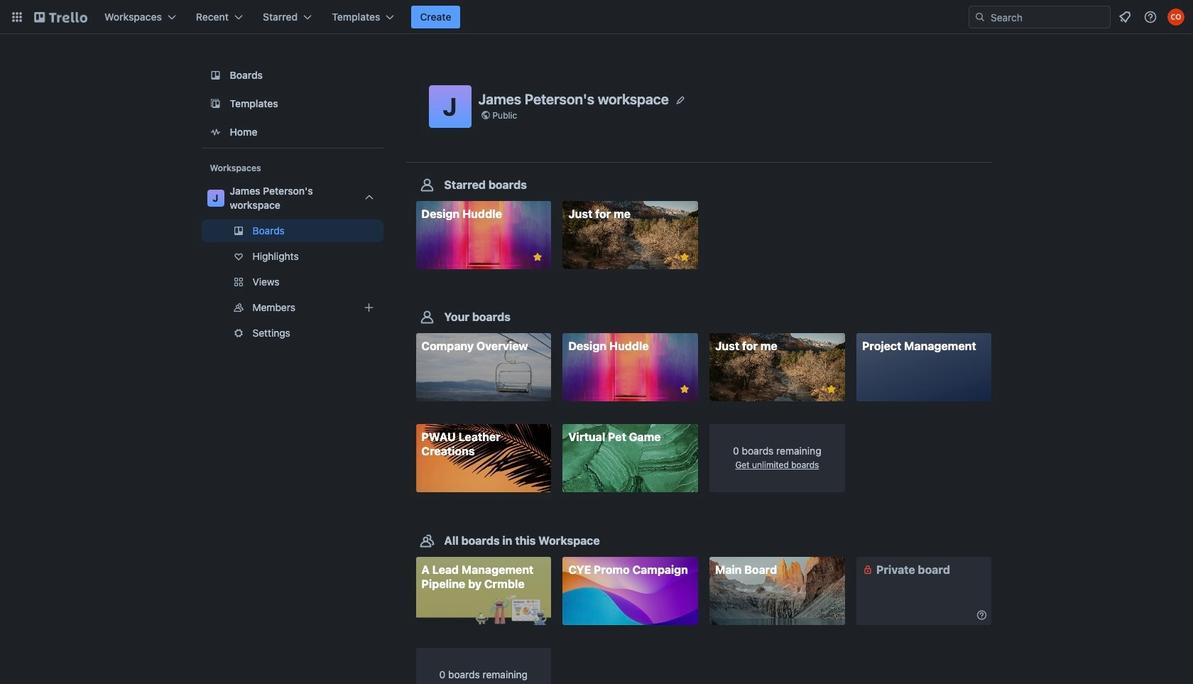 Task type: describe. For each thing, give the bounding box(es) containing it.
2 click to unstar this board. it will be removed from your starred list. image from the left
[[678, 251, 691, 264]]

primary element
[[0, 0, 1193, 34]]

1 click to unstar this board. it will be removed from your starred list. image from the left
[[531, 251, 544, 264]]

board image
[[207, 67, 224, 84]]

back to home image
[[34, 6, 87, 28]]

2 click to unstar this board. it will be removed from your starred list. image from the left
[[825, 383, 838, 396]]

add image
[[360, 299, 378, 316]]



Task type: locate. For each thing, give the bounding box(es) containing it.
1 horizontal spatial sm image
[[975, 608, 989, 622]]

search image
[[975, 11, 986, 23]]

0 horizontal spatial click to unstar this board. it will be removed from your starred list. image
[[531, 251, 544, 264]]

sm image
[[861, 562, 875, 577], [975, 608, 989, 622]]

home image
[[207, 124, 224, 141]]

0 horizontal spatial sm image
[[861, 562, 875, 577]]

1 horizontal spatial click to unstar this board. it will be removed from your starred list. image
[[825, 383, 838, 396]]

christina overa (christinaovera) image
[[1168, 9, 1185, 26]]

0 notifications image
[[1117, 9, 1134, 26]]

Search field
[[986, 7, 1110, 27]]

click to unstar this board. it will be removed from your starred list. image
[[678, 383, 691, 396], [825, 383, 838, 396]]

1 vertical spatial sm image
[[975, 608, 989, 622]]

1 horizontal spatial click to unstar this board. it will be removed from your starred list. image
[[678, 251, 691, 264]]

0 horizontal spatial click to unstar this board. it will be removed from your starred list. image
[[678, 383, 691, 396]]

1 click to unstar this board. it will be removed from your starred list. image from the left
[[678, 383, 691, 396]]

click to unstar this board. it will be removed from your starred list. image
[[531, 251, 544, 264], [678, 251, 691, 264]]

template board image
[[207, 95, 224, 112]]

open information menu image
[[1144, 10, 1158, 24]]

0 vertical spatial sm image
[[861, 562, 875, 577]]



Task type: vqa. For each thing, say whether or not it's contained in the screenshot.
sm image
yes



